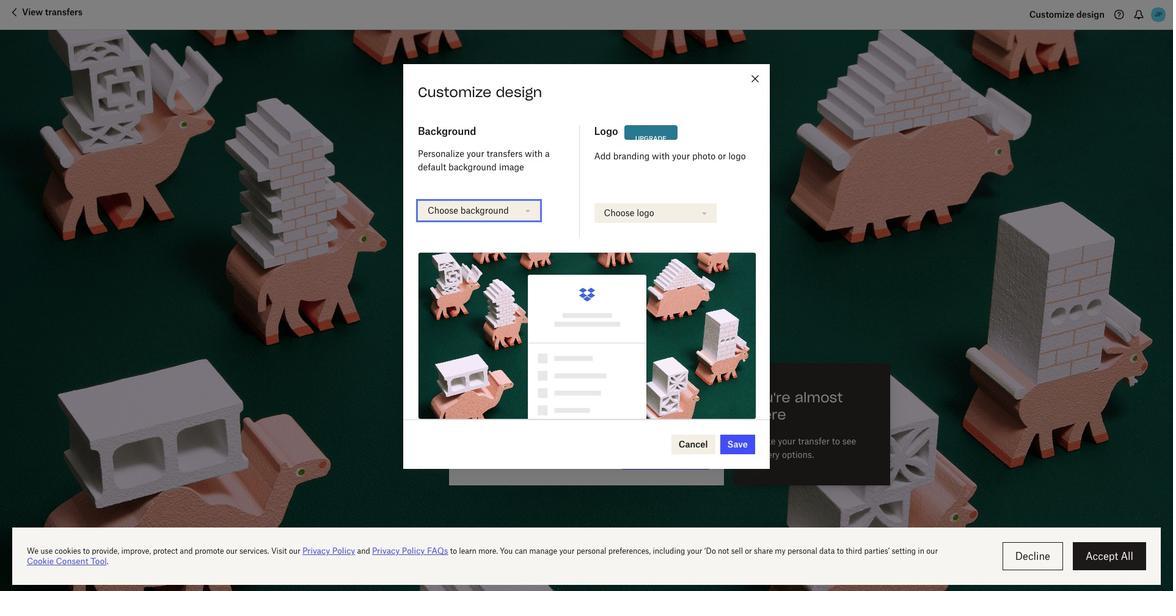 Task type: locate. For each thing, give the bounding box(es) containing it.
cancel
[[679, 439, 708, 450]]

0 horizontal spatial with
[[525, 148, 543, 159]]

with down upgrade button
[[652, 151, 670, 161]]

with
[[525, 148, 543, 159], [652, 151, 670, 161]]

mb right 8.1
[[504, 289, 516, 298]]

options.
[[782, 449, 814, 460]]

100
[[524, 174, 539, 184]]

branding
[[613, 151, 650, 161]]

1 vertical spatial upgrade
[[564, 176, 590, 184]]

9.39
[[493, 250, 508, 259]]

2 vertical spatial 4k.png
[[556, 315, 585, 325]]

28.1 mb out of 100 mb
[[464, 174, 556, 184]]

logo
[[728, 151, 746, 161], [637, 208, 654, 218]]

your
[[467, 148, 484, 159], [672, 151, 690, 161], [778, 436, 796, 446]]

choose logo
[[604, 208, 654, 218]]

mb for devhome_dm-
[[510, 250, 523, 259]]

03- up 8.1
[[493, 276, 508, 286]]

1 horizontal spatial logo
[[728, 151, 746, 161]]

your up options.
[[778, 436, 796, 446]]

4k.png inside 04-layers_dm-4k.png 10.6 mb
[[556, 315, 585, 325]]

mb right 9.39
[[510, 250, 523, 259]]

your left photo
[[672, 151, 690, 161]]

mb
[[482, 174, 496, 184], [542, 174, 556, 184], [510, 250, 523, 259], [504, 289, 516, 298], [509, 328, 521, 337]]

0 vertical spatial upgrade
[[635, 135, 667, 142]]

0 vertical spatial background
[[449, 162, 497, 172]]

2 03- from the top
[[493, 276, 508, 286]]

mb right the '10.6'
[[509, 328, 521, 337]]

tab list
[[464, 191, 709, 220]]

save
[[727, 439, 748, 450]]

mb inside 03-devhome_lm-4k.png 8.1 mb
[[504, 289, 516, 298]]

4k.png for layers_dm-
[[556, 315, 585, 325]]

upgrade button
[[624, 125, 678, 148]]

create
[[748, 436, 776, 446]]

4k.png
[[569, 237, 599, 247], [568, 276, 597, 286], [556, 315, 585, 325]]

choose inside dropdown button
[[604, 208, 635, 218]]

03- inside 03-devhome_dm-4k.png 9.39 mb
[[493, 237, 508, 247]]

choose inside popup button
[[428, 205, 458, 216]]

1 horizontal spatial upgrade
[[635, 135, 667, 142]]

with left a
[[525, 148, 543, 159]]

transfer up options.
[[798, 436, 830, 446]]

mb inside 04-layers_dm-4k.png 10.6 mb
[[509, 328, 521, 337]]

0 vertical spatial 03-
[[493, 237, 508, 247]]

03-
[[493, 237, 508, 247], [493, 276, 508, 286]]

choose left link tab
[[428, 205, 458, 216]]

see
[[842, 436, 856, 446]]

background
[[449, 162, 497, 172], [461, 205, 509, 216]]

1 vertical spatial logo
[[637, 208, 654, 218]]

1 03- from the top
[[493, 237, 508, 247]]

logo upgrade
[[594, 125, 667, 142]]

link tab
[[464, 191, 491, 220]]

4k.png down 03-devhome_lm-4k.png cell
[[556, 315, 585, 325]]

4k.png inside 03-devhome_lm-4k.png 8.1 mb
[[568, 276, 597, 286]]

4k.png for devhome_dm-
[[569, 237, 599, 247]]

your inside create your transfer to see delivery options.
[[778, 436, 796, 446]]

03- inside 03-devhome_lm-4k.png 8.1 mb
[[493, 276, 508, 286]]

customize design
[[418, 84, 542, 101]]

1 vertical spatial transfer
[[798, 436, 830, 446]]

1 vertical spatial 03-
[[493, 276, 508, 286]]

choose up 03-devhome_dm-4k.png row at top
[[604, 208, 635, 218]]

with inside the personalize your transfers with a default background image
[[525, 148, 543, 159]]

logo
[[594, 125, 618, 137]]

0 horizontal spatial transfer
[[492, 152, 539, 168]]

create your transfer to see delivery options.
[[748, 436, 856, 460]]

1 vertical spatial background
[[461, 205, 509, 216]]

link
[[469, 200, 486, 210]]

upgrade right 100
[[564, 176, 590, 184]]

upgrade up the add branding with your photo or logo
[[635, 135, 667, 142]]

your up 28.1
[[467, 148, 484, 159]]

personalize
[[418, 148, 464, 159]]

4k.png inside 03-devhome_dm-4k.png 9.39 mb
[[569, 237, 599, 247]]

03- for devhome_dm-
[[493, 237, 508, 247]]

you're almost there
[[748, 389, 843, 424]]

mb inside 03-devhome_dm-4k.png 9.39 mb
[[510, 250, 523, 259]]

1 horizontal spatial your
[[672, 151, 690, 161]]

upgrade inside 'logo upgrade'
[[635, 135, 667, 142]]

logo right or
[[728, 151, 746, 161]]

0 horizontal spatial upgrade
[[564, 176, 590, 184]]

04-layers_dm-4k.png row
[[449, 306, 724, 345]]

4k.png up 03-devhome_lm-4k.png 'row'
[[569, 237, 599, 247]]

test transfer
[[464, 152, 539, 168]]

file transfers settings modal dialog
[[403, 64, 770, 469]]

choose logo button
[[592, 202, 718, 225]]

03-devhome_lm-4k.png row
[[449, 267, 724, 306]]

0 horizontal spatial your
[[467, 148, 484, 159]]

1 horizontal spatial with
[[652, 151, 670, 161]]

03- up 9.39
[[493, 237, 508, 247]]

your for background
[[467, 148, 484, 159]]

default
[[418, 162, 446, 172]]

transfer up of
[[492, 152, 539, 168]]

upgrade
[[635, 135, 667, 142], [564, 176, 590, 184]]

choose background
[[428, 205, 509, 216]]

0 horizontal spatial logo
[[637, 208, 654, 218]]

mb left out
[[482, 174, 496, 184]]

4k.png down 03-devhome_dm-4k.png row at top
[[568, 276, 597, 286]]

almost
[[795, 389, 843, 406]]

1 vertical spatial 4k.png
[[568, 276, 597, 286]]

04-layers_dm-4k.png cell
[[464, 313, 687, 338]]

2 horizontal spatial your
[[778, 436, 796, 446]]

0 vertical spatial 4k.png
[[569, 237, 599, 247]]

03-devhome_dm-4k.png row
[[449, 228, 724, 267]]

10.6
[[493, 328, 507, 337]]

your inside the personalize your transfers with a default background image
[[467, 148, 484, 159]]

transfer
[[492, 152, 539, 168], [798, 436, 830, 446]]

0 horizontal spatial choose
[[428, 205, 458, 216]]

choose
[[428, 205, 458, 216], [604, 208, 635, 218]]

logo down branding
[[637, 208, 654, 218]]

03-devhome_dm-4k.png cell
[[464, 235, 687, 259]]

1 horizontal spatial choose
[[604, 208, 635, 218]]

of
[[514, 174, 522, 184]]

1 horizontal spatial transfer
[[798, 436, 830, 446]]

4k.png for devhome_lm-
[[568, 276, 597, 286]]



Task type: describe. For each thing, give the bounding box(es) containing it.
04-
[[493, 315, 508, 325]]

design
[[496, 84, 542, 101]]

image
[[499, 162, 524, 172]]

choose background button
[[416, 199, 542, 222]]

mb for layers_dm-
[[509, 328, 521, 337]]

customize
[[418, 84, 491, 101]]

cancel button
[[671, 435, 715, 454]]

background
[[418, 125, 476, 137]]

test
[[464, 152, 489, 168]]

transfers
[[487, 148, 523, 159]]

03-devhome_dm-4k.png 9.39 mb
[[493, 237, 599, 259]]

transfer inside create your transfer to see delivery options.
[[798, 436, 830, 446]]

choose for choose logo
[[604, 208, 635, 218]]

mb right 100
[[542, 174, 556, 184]]

out
[[498, 174, 512, 184]]

0 vertical spatial logo
[[728, 151, 746, 161]]

tab list containing link
[[464, 191, 709, 220]]

add branding with your photo or logo
[[594, 151, 746, 161]]

you're
[[748, 389, 790, 406]]

28.1
[[464, 174, 479, 184]]

03-devhome_lm-4k.png 8.1 mb
[[493, 276, 597, 298]]

personalize your transfers with a default background image
[[418, 148, 550, 172]]

your for you're almost there
[[778, 436, 796, 446]]

save button
[[720, 435, 755, 454]]

logo inside dropdown button
[[637, 208, 654, 218]]

03- for devhome_lm-
[[493, 276, 508, 286]]

to
[[832, 436, 840, 446]]

layers_dm-
[[508, 315, 556, 325]]

photo
[[692, 151, 716, 161]]

choose for choose background
[[428, 205, 458, 216]]

devhome_lm-
[[508, 276, 568, 286]]

email tab
[[501, 191, 534, 220]]

8.1
[[493, 289, 502, 298]]

devhome_dm-
[[508, 237, 569, 247]]

background inside the personalize your transfers with a default background image
[[449, 162, 497, 172]]

03-devhome_lm-4k.png cell
[[464, 274, 687, 298]]

mb for devhome_lm-
[[504, 289, 516, 298]]

delivery
[[748, 449, 780, 460]]

a
[[545, 148, 550, 159]]

or
[[718, 151, 726, 161]]

add
[[594, 151, 611, 161]]

0 vertical spatial transfer
[[492, 152, 539, 168]]

04-layers_dm-4k.png 10.6 mb
[[493, 315, 585, 337]]

there
[[748, 406, 786, 424]]

background inside the 'choose background' popup button
[[461, 205, 509, 216]]

email
[[506, 200, 529, 210]]



Task type: vqa. For each thing, say whether or not it's contained in the screenshot.
files inside the "link"
no



